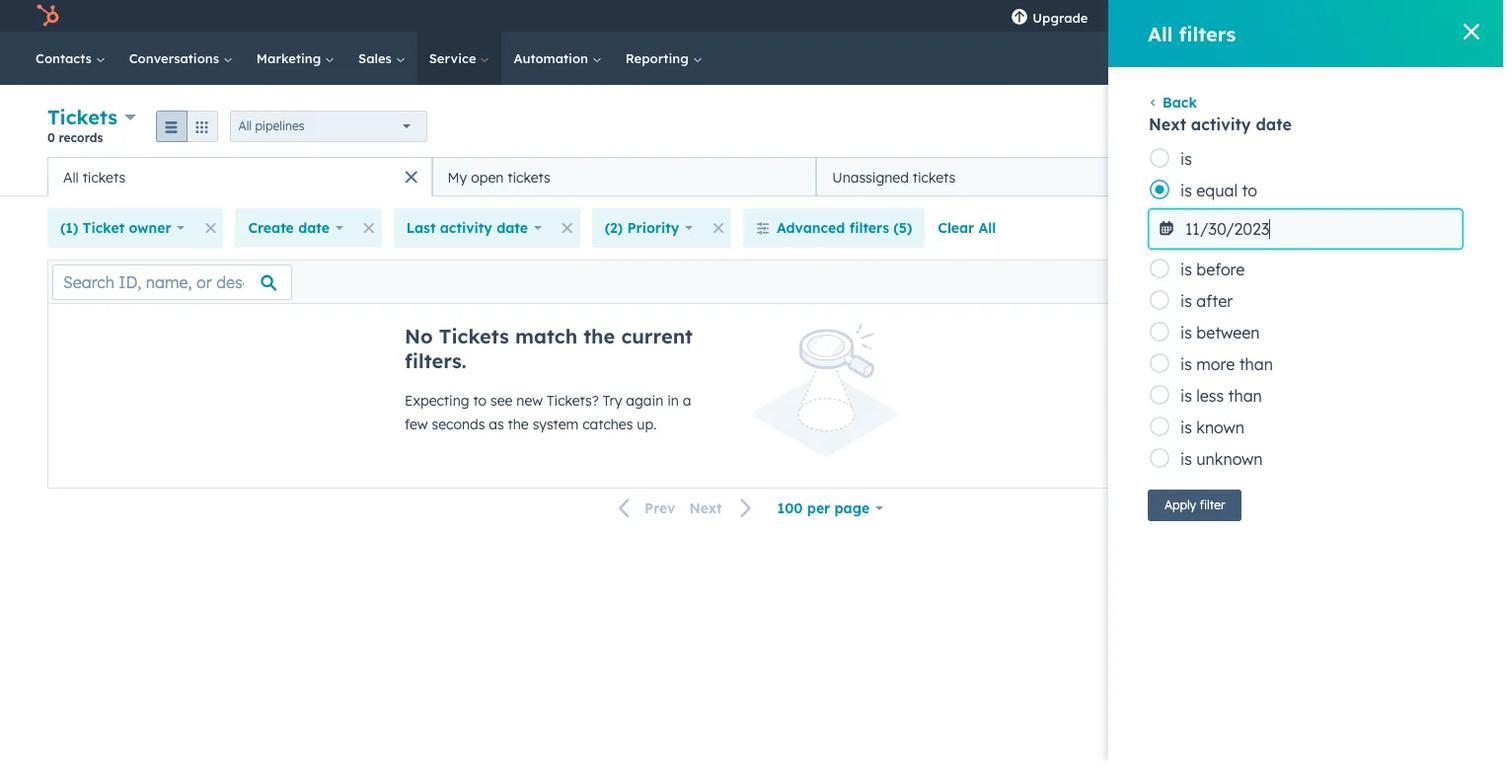 Task type: describe. For each thing, give the bounding box(es) containing it.
is for is before
[[1181, 260, 1192, 279]]

menu containing apoptosis studios 2
[[997, 0, 1480, 32]]

see
[[491, 392, 513, 410]]

tickets inside popup button
[[47, 105, 118, 129]]

system
[[533, 416, 579, 433]]

all right clear
[[979, 219, 996, 237]]

unassigned tickets
[[832, 168, 956, 186]]

Enter value text field
[[1149, 209, 1463, 249]]

is for is after
[[1181, 291, 1192, 311]]

expecting
[[405, 392, 469, 410]]

unassigned tickets button
[[816, 157, 1201, 196]]

catches
[[583, 416, 633, 433]]

save
[[1383, 220, 1411, 235]]

date for last activity date
[[497, 219, 528, 237]]

again
[[626, 392, 664, 410]]

filter
[[1200, 497, 1225, 512]]

contacts
[[36, 50, 95, 66]]

is more than
[[1181, 354, 1273, 374]]

all for all filters
[[1148, 21, 1173, 46]]

save view
[[1383, 220, 1439, 235]]

settings image
[[1232, 8, 1250, 26]]

filters for advanced
[[850, 219, 889, 237]]

date for next activity date
[[1256, 114, 1292, 134]]

settings link
[[1228, 5, 1253, 26]]

advanced
[[777, 219, 845, 237]]

actions button
[[1168, 111, 1254, 143]]

group inside tickets banner
[[156, 110, 218, 142]]

tickets?
[[547, 392, 599, 410]]

0
[[47, 130, 55, 145]]

marketplaces image
[[1157, 9, 1175, 27]]

all for all pipelines
[[238, 118, 252, 133]]

prev button
[[607, 496, 682, 522]]

the inside expecting to see new tickets? try again in a few seconds as the system catches up.
[[508, 416, 529, 433]]

import
[[1283, 119, 1322, 134]]

priority
[[627, 219, 679, 237]]

is for is equal to
[[1181, 181, 1192, 200]]

apoptosis studios 2
[[1328, 8, 1448, 24]]

is equal to
[[1181, 181, 1258, 200]]

view for save
[[1414, 220, 1439, 235]]

search image
[[1462, 51, 1476, 65]]

tara schultz image
[[1306, 7, 1324, 25]]

close image
[[1464, 24, 1480, 39]]

apply filter
[[1165, 497, 1225, 512]]

actions
[[1184, 119, 1225, 134]]

try
[[603, 392, 622, 410]]

up.
[[637, 416, 657, 433]]

is for is more than
[[1181, 354, 1192, 374]]

reporting
[[626, 50, 692, 66]]

all tickets
[[63, 168, 125, 186]]

notifications button
[[1257, 0, 1291, 32]]

as
[[489, 416, 504, 433]]

expecting to see new tickets? try again in a few seconds as the system catches up.
[[405, 392, 691, 433]]

upgrade image
[[1011, 9, 1029, 27]]

automation
[[514, 50, 592, 66]]

my open tickets button
[[432, 157, 816, 196]]

next button
[[682, 496, 765, 522]]

is known
[[1181, 418, 1245, 437]]

100
[[777, 499, 803, 517]]

more
[[1197, 354, 1235, 374]]

is for is
[[1181, 149, 1192, 169]]

clear
[[938, 219, 974, 237]]

100 per page button
[[765, 489, 896, 528]]

equal
[[1197, 181, 1238, 200]]

Search ID, name, or description search field
[[52, 264, 292, 300]]

all pipelines button
[[230, 110, 427, 142]]

is for is unknown
[[1181, 449, 1192, 469]]

0 records
[[47, 130, 103, 145]]

is before
[[1181, 260, 1245, 279]]

to inside expecting to see new tickets? try again in a few seconds as the system catches up.
[[473, 392, 487, 410]]

(3/5)
[[1311, 168, 1345, 186]]

last activity date button
[[394, 208, 554, 248]]

(1) ticket owner
[[60, 219, 171, 237]]

less
[[1197, 386, 1224, 406]]

pagination navigation
[[607, 495, 765, 522]]

all filters
[[1148, 21, 1236, 46]]

activity for last
[[440, 219, 492, 237]]

view for add
[[1275, 168, 1307, 186]]

add
[[1244, 168, 1271, 186]]

create
[[248, 219, 294, 237]]

a
[[683, 392, 691, 410]]

match
[[515, 324, 578, 348]]

current
[[621, 324, 693, 348]]

between
[[1197, 323, 1260, 343]]

all pipelines
[[238, 118, 304, 133]]

save view button
[[1349, 212, 1456, 244]]

conversations
[[129, 50, 223, 66]]

1 horizontal spatial to
[[1242, 181, 1258, 200]]

tickets button
[[47, 103, 136, 131]]

pipelines
[[255, 118, 304, 133]]

automation link
[[502, 32, 614, 85]]

notifications image
[[1265, 9, 1283, 27]]

tickets banner
[[47, 103, 1456, 157]]

add view (3/5)
[[1244, 168, 1345, 186]]



Task type: vqa. For each thing, say whether or not it's contained in the screenshot.
&
no



Task type: locate. For each thing, give the bounding box(es) containing it.
Search HubSpot search field
[[1226, 41, 1468, 75]]

tickets up clear
[[913, 168, 956, 186]]

all tickets button
[[47, 157, 432, 196]]

contacts link
[[24, 32, 117, 85]]

activity right the last at the top of page
[[440, 219, 492, 237]]

is left less
[[1181, 386, 1192, 406]]

is left known at the right bottom of page
[[1181, 418, 1192, 437]]

clear all
[[938, 219, 996, 237]]

2 is from the top
[[1181, 181, 1192, 200]]

next activity date
[[1149, 114, 1292, 134]]

marketing
[[256, 50, 325, 66]]

date right create
[[298, 219, 330, 237]]

after
[[1197, 291, 1233, 311]]

view right add
[[1275, 168, 1307, 186]]

calling icon image
[[1116, 8, 1134, 26]]

1 vertical spatial view
[[1414, 220, 1439, 235]]

no
[[405, 324, 433, 348]]

tickets for unassigned tickets
[[913, 168, 956, 186]]

activity down back
[[1191, 114, 1251, 134]]

menu item
[[1102, 0, 1106, 32]]

the right match
[[584, 324, 615, 348]]

next for next
[[689, 500, 722, 517]]

service link
[[417, 32, 502, 85]]

is
[[1181, 149, 1192, 169], [1181, 181, 1192, 200], [1181, 260, 1192, 279], [1181, 291, 1192, 311], [1181, 323, 1192, 343], [1181, 354, 1192, 374], [1181, 386, 1192, 406], [1181, 418, 1192, 437], [1181, 449, 1192, 469]]

the inside 'no tickets match the current filters.'
[[584, 324, 615, 348]]

advanced filters (5) button
[[743, 208, 925, 248]]

(1) ticket owner button
[[47, 208, 198, 248]]

all left pipelines at the top left
[[238, 118, 252, 133]]

1 horizontal spatial activity
[[1191, 114, 1251, 134]]

to right 'equal'
[[1242, 181, 1258, 200]]

no tickets match the current filters.
[[405, 324, 693, 373]]

is down actions on the top right of page
[[1181, 149, 1192, 169]]

help image
[[1199, 9, 1217, 27]]

apply
[[1165, 497, 1196, 512]]

is left "more"
[[1181, 354, 1192, 374]]

0 horizontal spatial the
[[508, 416, 529, 433]]

filters for all
[[1179, 21, 1236, 46]]

unknown
[[1197, 449, 1263, 469]]

0 horizontal spatial activity
[[440, 219, 492, 237]]

all
[[1148, 21, 1173, 46], [238, 118, 252, 133], [63, 168, 79, 186], [979, 219, 996, 237]]

0 vertical spatial next
[[1149, 114, 1186, 134]]

0 vertical spatial activity
[[1191, 114, 1251, 134]]

3 is from the top
[[1181, 260, 1192, 279]]

few
[[405, 416, 428, 433]]

2 tickets from the left
[[508, 168, 551, 186]]

all inside "popup button"
[[238, 118, 252, 133]]

tickets right no
[[439, 324, 509, 348]]

all for all tickets
[[63, 168, 79, 186]]

0 horizontal spatial tickets
[[47, 105, 118, 129]]

1 horizontal spatial filters
[[1179, 21, 1236, 46]]

apply filter button
[[1148, 490, 1242, 521]]

conversations link
[[117, 32, 245, 85]]

prev
[[645, 500, 676, 517]]

sales
[[358, 50, 396, 66]]

0 vertical spatial filters
[[1179, 21, 1236, 46]]

back
[[1163, 94, 1197, 112]]

next right prev
[[689, 500, 722, 517]]

filters
[[1179, 21, 1236, 46], [850, 219, 889, 237]]

1 horizontal spatial view
[[1414, 220, 1439, 235]]

view
[[1275, 168, 1307, 186], [1414, 220, 1439, 235]]

new
[[517, 392, 543, 410]]

ticket
[[82, 219, 125, 237]]

next inside button
[[689, 500, 722, 517]]

1 vertical spatial than
[[1228, 386, 1262, 406]]

tickets right open
[[508, 168, 551, 186]]

the right as
[[508, 416, 529, 433]]

studios
[[1392, 8, 1437, 24]]

upgrade
[[1033, 10, 1088, 26]]

tickets for all tickets
[[83, 168, 125, 186]]

than right "more"
[[1239, 354, 1273, 374]]

0 vertical spatial the
[[584, 324, 615, 348]]

0 horizontal spatial to
[[473, 392, 487, 410]]

tickets
[[47, 105, 118, 129], [439, 324, 509, 348]]

6 is from the top
[[1181, 354, 1192, 374]]

0 horizontal spatial next
[[689, 500, 722, 517]]

help button
[[1191, 0, 1224, 32]]

add view (3/5) button
[[1209, 157, 1370, 196]]

reporting link
[[614, 32, 714, 85]]

2
[[1441, 8, 1448, 24]]

1 horizontal spatial tickets
[[508, 168, 551, 186]]

4 is from the top
[[1181, 291, 1192, 311]]

hubspot link
[[24, 4, 74, 28]]

1 horizontal spatial tickets
[[439, 324, 509, 348]]

0 vertical spatial tickets
[[47, 105, 118, 129]]

tickets inside 'no tickets match the current filters.'
[[439, 324, 509, 348]]

my
[[448, 168, 467, 186]]

2 horizontal spatial tickets
[[913, 168, 956, 186]]

per
[[807, 499, 830, 517]]

9 is from the top
[[1181, 449, 1192, 469]]

(2) priority
[[605, 219, 679, 237]]

search button
[[1452, 41, 1486, 75]]

1 horizontal spatial next
[[1149, 114, 1186, 134]]

back button
[[1148, 94, 1197, 112]]

8 is from the top
[[1181, 418, 1192, 437]]

3 tickets from the left
[[913, 168, 956, 186]]

0 horizontal spatial date
[[298, 219, 330, 237]]

0 horizontal spatial view
[[1275, 168, 1307, 186]]

1 vertical spatial next
[[689, 500, 722, 517]]

activity
[[1191, 114, 1251, 134], [440, 219, 492, 237]]

(2) priority button
[[592, 208, 706, 248]]

activity for next
[[1191, 114, 1251, 134]]

tickets inside button
[[83, 168, 125, 186]]

is for is less than
[[1181, 386, 1192, 406]]

next for next activity date
[[1149, 114, 1186, 134]]

1 horizontal spatial the
[[584, 324, 615, 348]]

tickets
[[83, 168, 125, 186], [508, 168, 551, 186], [913, 168, 956, 186]]

import button
[[1266, 111, 1339, 143]]

view inside popup button
[[1275, 168, 1307, 186]]

page
[[835, 499, 870, 517]]

1 vertical spatial activity
[[440, 219, 492, 237]]

than
[[1239, 354, 1273, 374], [1228, 386, 1262, 406]]

is for is between
[[1181, 323, 1192, 343]]

is less than
[[1181, 386, 1262, 406]]

my open tickets
[[448, 168, 551, 186]]

is for is known
[[1181, 418, 1192, 437]]

1 tickets from the left
[[83, 168, 125, 186]]

0 horizontal spatial tickets
[[83, 168, 125, 186]]

1 vertical spatial tickets
[[439, 324, 509, 348]]

records
[[59, 130, 103, 145]]

2 horizontal spatial date
[[1256, 114, 1292, 134]]

is down is after
[[1181, 323, 1192, 343]]

than for is less than
[[1228, 386, 1262, 406]]

0 vertical spatial view
[[1275, 168, 1307, 186]]

is down is known
[[1181, 449, 1192, 469]]

menu
[[997, 0, 1480, 32]]

view inside button
[[1414, 220, 1439, 235]]

marketplaces button
[[1145, 0, 1187, 32]]

all right calling icon
[[1148, 21, 1173, 46]]

calling icon button
[[1108, 3, 1141, 29]]

than right less
[[1228, 386, 1262, 406]]

7 is from the top
[[1181, 386, 1192, 406]]

seconds
[[432, 416, 485, 433]]

1 vertical spatial filters
[[850, 219, 889, 237]]

last
[[406, 219, 436, 237]]

1 vertical spatial the
[[508, 416, 529, 433]]

apoptosis
[[1328, 8, 1389, 24]]

view right save
[[1414, 220, 1439, 235]]

tickets up the records
[[47, 105, 118, 129]]

in
[[667, 392, 679, 410]]

than for is more than
[[1239, 354, 1273, 374]]

next down back button
[[1149, 114, 1186, 134]]

last activity date
[[406, 219, 528, 237]]

before
[[1197, 260, 1245, 279]]

0 horizontal spatial filters
[[850, 219, 889, 237]]

is left after
[[1181, 291, 1192, 311]]

create date
[[248, 219, 330, 237]]

unassigned
[[832, 168, 909, 186]]

owner
[[129, 219, 171, 237]]

date up add view (3/5) popup button
[[1256, 114, 1292, 134]]

all down the 0 records
[[63, 168, 79, 186]]

marketing link
[[245, 32, 347, 85]]

filters inside button
[[850, 219, 889, 237]]

hubspot image
[[36, 4, 59, 28]]

0 vertical spatial than
[[1239, 354, 1273, 374]]

1 vertical spatial to
[[473, 392, 487, 410]]

(2)
[[605, 219, 623, 237]]

1 is from the top
[[1181, 149, 1192, 169]]

is after
[[1181, 291, 1233, 311]]

5 is from the top
[[1181, 323, 1192, 343]]

to left see
[[473, 392, 487, 410]]

is left before
[[1181, 260, 1192, 279]]

known
[[1197, 418, 1245, 437]]

(1)
[[60, 219, 78, 237]]

tickets down the records
[[83, 168, 125, 186]]

filters.
[[405, 348, 467, 373]]

activity inside popup button
[[440, 219, 492, 237]]

date down the my open tickets
[[497, 219, 528, 237]]

group
[[156, 110, 218, 142]]

0 vertical spatial to
[[1242, 181, 1258, 200]]

is left 'equal'
[[1181, 181, 1192, 200]]

100 per page
[[777, 499, 870, 517]]

apoptosis studios 2 button
[[1294, 0, 1478, 32]]

1 horizontal spatial date
[[497, 219, 528, 237]]



